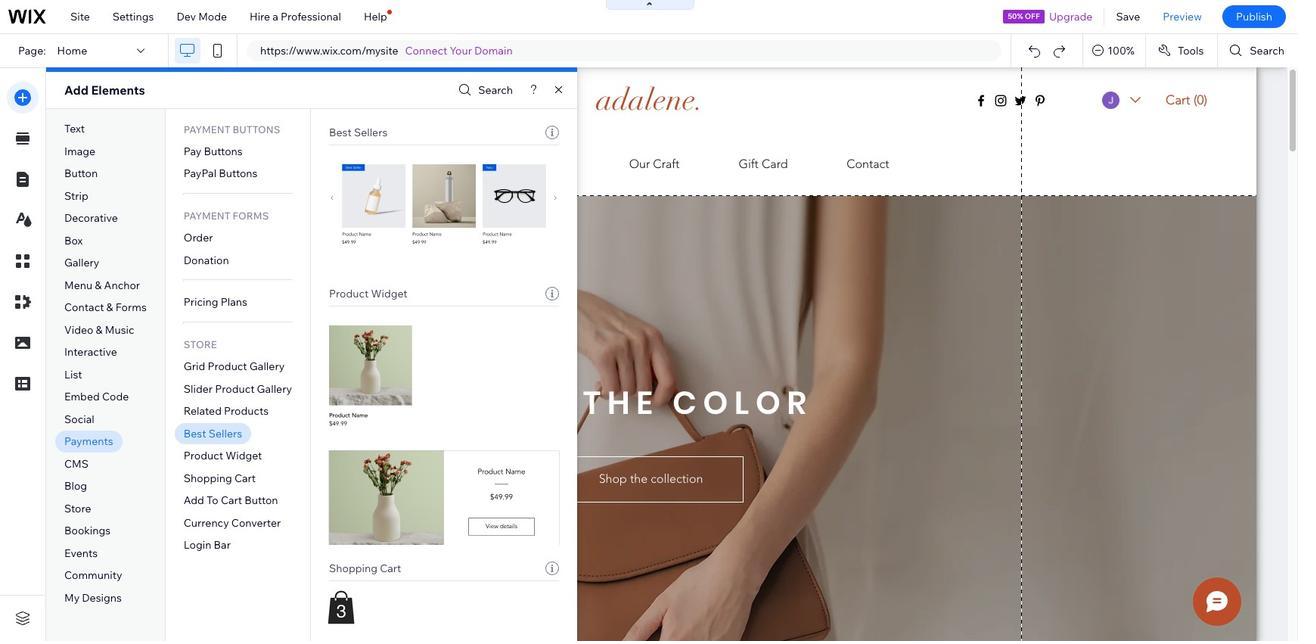 Task type: vqa. For each thing, say whether or not it's contained in the screenshot.
Is
no



Task type: locate. For each thing, give the bounding box(es) containing it.
2 vertical spatial buttons
[[219, 167, 258, 180]]

1 horizontal spatial best
[[329, 126, 352, 139]]

1 horizontal spatial add
[[184, 494, 204, 507]]

0 horizontal spatial forms
[[116, 301, 147, 314]]

0 horizontal spatial shopping
[[184, 471, 232, 485]]

1 horizontal spatial forms
[[233, 210, 269, 222]]

0 vertical spatial &
[[95, 278, 102, 292]]

store down blog
[[64, 502, 91, 515]]

add up text
[[64, 83, 88, 98]]

best sellers
[[329, 126, 388, 139], [184, 427, 242, 440]]

image
[[64, 144, 96, 158]]

add
[[64, 83, 88, 98], [184, 494, 204, 507]]

1 vertical spatial sellers
[[209, 427, 242, 440]]

0 horizontal spatial best
[[184, 427, 206, 440]]

search
[[1251, 44, 1285, 58], [479, 83, 513, 97]]

& right video
[[96, 323, 103, 337]]

product
[[329, 287, 369, 301], [208, 360, 247, 373], [215, 382, 255, 396], [184, 449, 223, 463]]

1 vertical spatial gallery
[[250, 360, 285, 373]]

1 vertical spatial best sellers
[[184, 427, 242, 440]]

button up converter
[[245, 494, 278, 507]]

1 vertical spatial payment
[[184, 210, 231, 222]]

1 vertical spatial search
[[479, 83, 513, 97]]

& for video
[[96, 323, 103, 337]]

0 vertical spatial shopping cart
[[184, 471, 256, 485]]

1 vertical spatial widget
[[226, 449, 262, 463]]

gallery for grid product gallery
[[250, 360, 285, 373]]

search down domain
[[479, 83, 513, 97]]

buttons for payment buttons
[[233, 123, 280, 135]]

bookings
[[64, 524, 111, 538]]

1 payment from the top
[[184, 123, 231, 135]]

store up grid
[[184, 339, 217, 351]]

0 horizontal spatial search button
[[455, 79, 513, 101]]

hire
[[250, 10, 270, 23]]

gallery up slider product gallery
[[250, 360, 285, 373]]

0 vertical spatial add
[[64, 83, 88, 98]]

buttons down pay buttons
[[219, 167, 258, 180]]

1 vertical spatial add
[[184, 494, 204, 507]]

product widget
[[329, 287, 408, 301], [184, 449, 262, 463]]

0 vertical spatial payment
[[184, 123, 231, 135]]

hire a professional
[[250, 10, 341, 23]]

0 horizontal spatial best sellers
[[184, 427, 242, 440]]

pricing plans
[[184, 295, 247, 309]]

menu
[[64, 278, 92, 292]]

add for add elements
[[64, 83, 88, 98]]

2 vertical spatial &
[[96, 323, 103, 337]]

contact
[[64, 301, 104, 314]]

preview
[[1164, 10, 1203, 23]]

list
[[64, 368, 82, 381]]

0 vertical spatial shopping
[[184, 471, 232, 485]]

tools
[[1178, 44, 1205, 58]]

related products
[[184, 404, 269, 418]]

forms
[[233, 210, 269, 222], [116, 301, 147, 314]]

plans
[[221, 295, 247, 309]]

0 vertical spatial search button
[[1219, 34, 1299, 67]]

payment forms
[[184, 210, 269, 222]]

gallery up menu
[[64, 256, 99, 270]]

payment
[[184, 123, 231, 135], [184, 210, 231, 222]]

1 vertical spatial best
[[184, 427, 206, 440]]

pay
[[184, 144, 202, 158]]

100%
[[1108, 44, 1135, 58]]

0 vertical spatial sellers
[[354, 126, 388, 139]]

community
[[64, 569, 122, 582]]

gallery up products
[[257, 382, 292, 396]]

search button
[[1219, 34, 1299, 67], [455, 79, 513, 101]]

settings
[[113, 10, 154, 23]]

0 vertical spatial best
[[329, 126, 352, 139]]

0 horizontal spatial widget
[[226, 449, 262, 463]]

1 vertical spatial buttons
[[204, 144, 243, 158]]

&
[[95, 278, 102, 292], [106, 301, 113, 314], [96, 323, 103, 337]]

0 horizontal spatial store
[[64, 502, 91, 515]]

1 vertical spatial button
[[245, 494, 278, 507]]

store
[[184, 339, 217, 351], [64, 502, 91, 515]]

your
[[450, 44, 472, 58]]

50%
[[1008, 11, 1024, 21]]

buttons for paypal buttons
[[219, 167, 258, 180]]

gallery for slider product gallery
[[257, 382, 292, 396]]

1 horizontal spatial shopping
[[329, 562, 378, 575]]

button
[[64, 167, 98, 180], [245, 494, 278, 507]]

payment up pay buttons
[[184, 123, 231, 135]]

buttons up paypal buttons
[[204, 144, 243, 158]]

gallery
[[64, 256, 99, 270], [250, 360, 285, 373], [257, 382, 292, 396]]

2 vertical spatial gallery
[[257, 382, 292, 396]]

1 horizontal spatial product widget
[[329, 287, 408, 301]]

payment up order
[[184, 210, 231, 222]]

blog
[[64, 479, 87, 493]]

0 vertical spatial buttons
[[233, 123, 280, 135]]

dev mode
[[177, 10, 227, 23]]

0 horizontal spatial search
[[479, 83, 513, 97]]

buttons
[[233, 123, 280, 135], [204, 144, 243, 158], [219, 167, 258, 180]]

0 horizontal spatial product widget
[[184, 449, 262, 463]]

search button down publish at the top right of the page
[[1219, 34, 1299, 67]]

sellers
[[354, 126, 388, 139], [209, 427, 242, 440]]

payment for payment buttons
[[184, 123, 231, 135]]

pay buttons
[[184, 144, 243, 158]]

0 horizontal spatial sellers
[[209, 427, 242, 440]]

shopping
[[184, 471, 232, 485], [329, 562, 378, 575]]

0 vertical spatial gallery
[[64, 256, 99, 270]]

best
[[329, 126, 352, 139], [184, 427, 206, 440]]

1 horizontal spatial sellers
[[354, 126, 388, 139]]

1 horizontal spatial search
[[1251, 44, 1285, 58]]

0 horizontal spatial button
[[64, 167, 98, 180]]

0 horizontal spatial add
[[64, 83, 88, 98]]

search button down domain
[[455, 79, 513, 101]]

strip
[[64, 189, 88, 203]]

embed
[[64, 390, 100, 404]]

search down the publish button
[[1251, 44, 1285, 58]]

publish
[[1237, 10, 1273, 23]]

1 horizontal spatial shopping cart
[[329, 562, 401, 575]]

mode
[[198, 10, 227, 23]]

anchor
[[104, 278, 140, 292]]

bar
[[214, 539, 231, 552]]

designs
[[82, 591, 122, 605]]

1 vertical spatial forms
[[116, 301, 147, 314]]

add left to
[[184, 494, 204, 507]]

slider product gallery
[[184, 382, 292, 396]]

add elements
[[64, 83, 145, 98]]

2 payment from the top
[[184, 210, 231, 222]]

my designs
[[64, 591, 122, 605]]

0 horizontal spatial shopping cart
[[184, 471, 256, 485]]

button down image
[[64, 167, 98, 180]]

1 vertical spatial shopping
[[329, 562, 378, 575]]

save button
[[1105, 0, 1152, 33]]

buttons up pay buttons
[[233, 123, 280, 135]]

https://www.wix.com/mysite
[[260, 44, 399, 58]]

0 vertical spatial search
[[1251, 44, 1285, 58]]

currency
[[184, 516, 229, 530]]

1 vertical spatial &
[[106, 301, 113, 314]]

widget
[[371, 287, 408, 301], [226, 449, 262, 463]]

text
[[64, 122, 85, 136]]

1 vertical spatial product widget
[[184, 449, 262, 463]]

1 horizontal spatial best sellers
[[329, 126, 388, 139]]

social
[[64, 412, 94, 426]]

dev
[[177, 10, 196, 23]]

1 horizontal spatial widget
[[371, 287, 408, 301]]

forms down anchor
[[116, 301, 147, 314]]

forms down paypal buttons
[[233, 210, 269, 222]]

music
[[105, 323, 134, 337]]

1 horizontal spatial store
[[184, 339, 217, 351]]

& right menu
[[95, 278, 102, 292]]

add for add to cart button
[[184, 494, 204, 507]]

shopping cart
[[184, 471, 256, 485], [329, 562, 401, 575]]

grid product gallery
[[184, 360, 285, 373]]

& down "menu & anchor"
[[106, 301, 113, 314]]

pricing
[[184, 295, 218, 309]]

0 vertical spatial button
[[64, 167, 98, 180]]

donation
[[184, 253, 229, 267]]

0 vertical spatial widget
[[371, 287, 408, 301]]



Task type: describe. For each thing, give the bounding box(es) containing it.
help
[[364, 10, 387, 23]]

save
[[1117, 10, 1141, 23]]

events
[[64, 546, 98, 560]]

0 vertical spatial store
[[184, 339, 217, 351]]

1 vertical spatial search button
[[455, 79, 513, 101]]

professional
[[281, 10, 341, 23]]

grid
[[184, 360, 205, 373]]

currency converter
[[184, 516, 281, 530]]

& for menu
[[95, 278, 102, 292]]

domain
[[475, 44, 513, 58]]

& for contact
[[106, 301, 113, 314]]

1 vertical spatial shopping cart
[[329, 562, 401, 575]]

menu & anchor
[[64, 278, 140, 292]]

code
[[102, 390, 129, 404]]

connect
[[405, 44, 448, 58]]

0 vertical spatial cart
[[235, 471, 256, 485]]

https://www.wix.com/mysite connect your domain
[[260, 44, 513, 58]]

publish button
[[1223, 5, 1287, 28]]

decorative
[[64, 211, 118, 225]]

1 horizontal spatial button
[[245, 494, 278, 507]]

to
[[207, 494, 219, 507]]

add to cart button
[[184, 494, 278, 507]]

payment for payment forms
[[184, 210, 231, 222]]

box
[[64, 234, 83, 247]]

cms
[[64, 457, 89, 471]]

payment buttons
[[184, 123, 280, 135]]

a
[[273, 10, 278, 23]]

1 vertical spatial store
[[64, 502, 91, 515]]

login bar
[[184, 539, 231, 552]]

converter
[[231, 516, 281, 530]]

50% off
[[1008, 11, 1041, 21]]

related
[[184, 404, 222, 418]]

buttons for pay buttons
[[204, 144, 243, 158]]

100% button
[[1084, 34, 1146, 67]]

1 vertical spatial cart
[[221, 494, 242, 507]]

contact & forms
[[64, 301, 147, 314]]

upgrade
[[1050, 10, 1093, 23]]

0 vertical spatial best sellers
[[329, 126, 388, 139]]

tools button
[[1147, 34, 1218, 67]]

2 vertical spatial cart
[[380, 562, 401, 575]]

video
[[64, 323, 93, 337]]

interactive
[[64, 345, 117, 359]]

off
[[1026, 11, 1041, 21]]

1 horizontal spatial search button
[[1219, 34, 1299, 67]]

paypal
[[184, 167, 217, 180]]

paypal buttons
[[184, 167, 258, 180]]

products
[[224, 404, 269, 418]]

0 vertical spatial product widget
[[329, 287, 408, 301]]

login
[[184, 539, 212, 552]]

order
[[184, 231, 213, 245]]

site
[[70, 10, 90, 23]]

home
[[57, 44, 87, 58]]

embed code
[[64, 390, 129, 404]]

preview button
[[1152, 0, 1214, 33]]

0 vertical spatial forms
[[233, 210, 269, 222]]

video & music
[[64, 323, 134, 337]]

payments
[[64, 435, 113, 448]]

elements
[[91, 83, 145, 98]]

slider
[[184, 382, 213, 396]]

my
[[64, 591, 80, 605]]



